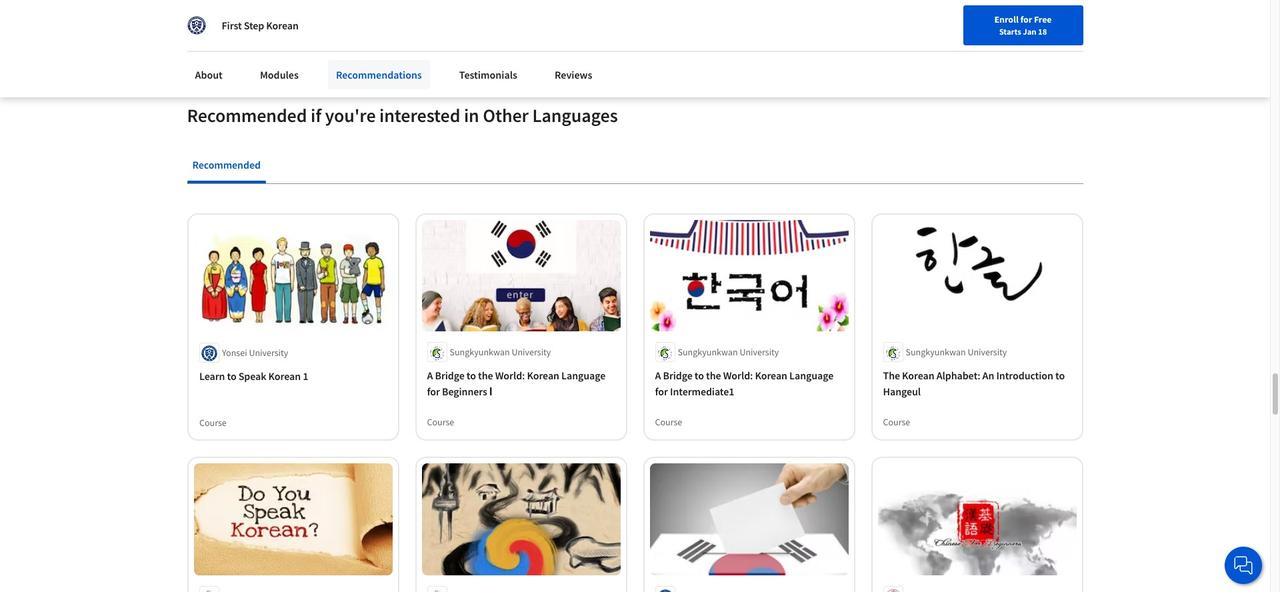 Task type: vqa. For each thing, say whether or not it's contained in the screenshot.
the leftmost Show
no



Task type: locate. For each thing, give the bounding box(es) containing it.
1 the from the left
[[478, 369, 493, 382]]

university for the korean alphabet: an introduction to hangeul
[[968, 346, 1007, 358]]

1 sungkyunkwan university from the left
[[450, 346, 551, 358]]

bridge inside a bridge to the world: korean language for beginners ⅰ
[[435, 369, 465, 382]]

4 course from the left
[[883, 416, 910, 428]]

0 horizontal spatial for
[[427, 385, 440, 398]]

recommended inside button
[[192, 158, 261, 171]]

yonsei university image
[[187, 16, 206, 35]]

2 horizontal spatial sungkyunkwan
[[906, 346, 966, 358]]

2 course from the left
[[427, 416, 454, 428]]

introduction
[[996, 369, 1053, 382]]

to inside the korean alphabet: an introduction to hangeul
[[1055, 369, 1065, 382]]

1 horizontal spatial language
[[789, 369, 833, 382]]

3 sungkyunkwan university from the left
[[906, 346, 1007, 358]]

2 university from the left
[[512, 346, 551, 358]]

course down intermediate1
[[655, 416, 682, 428]]

university up learn to speak korean 1
[[249, 346, 288, 358]]

jan
[[1023, 26, 1036, 37]]

languages
[[532, 103, 618, 127]]

bridge for intermediate1
[[663, 369, 693, 382]]

sungkyunkwan
[[450, 346, 510, 358], [678, 346, 738, 358], [906, 346, 966, 358]]

for inside a bridge to the world: korean language for beginners ⅰ
[[427, 385, 440, 398]]

0 horizontal spatial bridge
[[435, 369, 465, 382]]

sungkyunkwan up intermediate1
[[678, 346, 738, 358]]

university up an
[[968, 346, 1007, 358]]

•
[[279, 16, 282, 29]]

3 university from the left
[[740, 346, 779, 358]]

1 horizontal spatial bridge
[[663, 369, 693, 382]]

for
[[1020, 13, 1032, 25], [427, 385, 440, 398], [655, 385, 668, 398]]

first
[[222, 19, 242, 32]]

4 to from the left
[[1055, 369, 1065, 382]]

bridge inside a bridge to the world: korean language for intermediate1
[[663, 369, 693, 382]]

language inside a bridge to the world: korean language for beginners ⅰ
[[561, 369, 605, 382]]

1 bridge from the left
[[435, 369, 465, 382]]

korean inside a bridge to the world: korean language for intermediate1
[[755, 369, 787, 382]]

to up beginners
[[467, 369, 476, 382]]

bridge
[[435, 369, 465, 382], [663, 369, 693, 382]]

0 horizontal spatial the
[[478, 369, 493, 382]]

university
[[249, 346, 288, 358], [512, 346, 551, 358], [740, 346, 779, 358], [968, 346, 1007, 358]]

2 bridge from the left
[[663, 369, 693, 382]]

1 horizontal spatial for
[[655, 385, 668, 398]]

30
[[288, 16, 298, 29]]

sungkyunkwan up alphabet:
[[906, 346, 966, 358]]

1 a from the left
[[427, 369, 433, 382]]

new
[[939, 15, 956, 27]]

sungkyunkwan university up a bridge to the world: korean language for intermediate1
[[678, 346, 779, 358]]

sungkyunkwan university up a bridge to the world: korean language for beginners ⅰ
[[450, 346, 551, 358]]

chat with us image
[[1233, 555, 1254, 576]]

2 horizontal spatial for
[[1020, 13, 1032, 25]]

sungkyunkwan university up alphabet:
[[906, 346, 1007, 358]]

recommended button
[[187, 148, 266, 180]]

hangeul
[[883, 385, 921, 398]]

to up intermediate1
[[695, 369, 704, 382]]

the korean alphabet: an introduction to hangeul link
[[883, 368, 1071, 400]]

1 horizontal spatial sungkyunkwan university
[[678, 346, 779, 358]]

1 horizontal spatial a
[[655, 369, 661, 382]]

the inside a bridge to the world: korean language for intermediate1
[[706, 369, 721, 382]]

course down learn
[[199, 416, 226, 428]]

1
[[302, 369, 308, 382]]

1 sungkyunkwan from the left
[[450, 346, 510, 358]]

0 horizontal spatial a
[[427, 369, 433, 382]]

0 horizontal spatial world:
[[495, 369, 525, 382]]

course down beginners
[[427, 416, 454, 428]]

if
[[311, 103, 321, 127]]

korean
[[266, 19, 299, 32], [268, 369, 300, 382], [527, 369, 559, 382], [755, 369, 787, 382], [902, 369, 934, 382]]

2 sungkyunkwan from the left
[[678, 346, 738, 358]]

bridge up intermediate1
[[663, 369, 693, 382]]

1 language from the left
[[561, 369, 605, 382]]

you're
[[325, 103, 376, 127]]

to inside a bridge to the world: korean language for beginners ⅰ
[[467, 369, 476, 382]]

language for a bridge to the world: korean language for beginners ⅰ
[[561, 369, 605, 382]]

course
[[199, 416, 226, 428], [427, 416, 454, 428], [655, 416, 682, 428], [883, 416, 910, 428]]

to right learn
[[227, 369, 236, 382]]

reviews
[[555, 68, 592, 81]]

sungkyunkwan university
[[450, 346, 551, 358], [678, 346, 779, 358], [906, 346, 1007, 358]]

enroll
[[994, 13, 1019, 25]]

None search field
[[190, 8, 510, 35]]

about
[[195, 68, 223, 81]]

korean inside the korean alphabet: an introduction to hangeul
[[902, 369, 934, 382]]

1 horizontal spatial sungkyunkwan
[[678, 346, 738, 358]]

for up jan
[[1020, 13, 1032, 25]]

the up intermediate1
[[706, 369, 721, 382]]

world: inside a bridge to the world: korean language for intermediate1
[[723, 369, 753, 382]]

2 horizontal spatial sungkyunkwan university
[[906, 346, 1007, 358]]

course down hangeul
[[883, 416, 910, 428]]

1 vertical spatial recommended
[[192, 158, 261, 171]]

a inside a bridge to the world: korean language for beginners ⅰ
[[427, 369, 433, 382]]

a bridge to the world: korean language for beginners ⅰ
[[427, 369, 605, 398]]

korean inside a bridge to the world: korean language for beginners ⅰ
[[527, 369, 559, 382]]

1 horizontal spatial world:
[[723, 369, 753, 382]]

2 the from the left
[[706, 369, 721, 382]]

course for learn to speak korean 1
[[199, 416, 226, 428]]

recommended
[[187, 103, 307, 127], [192, 158, 261, 171]]

learn to speak korean 1 link
[[199, 368, 387, 384]]

2 world: from the left
[[723, 369, 753, 382]]

the inside a bridge to the world: korean language for beginners ⅰ
[[478, 369, 493, 382]]

0 horizontal spatial sungkyunkwan
[[450, 346, 510, 358]]

to
[[227, 369, 236, 382], [467, 369, 476, 382], [695, 369, 704, 382], [1055, 369, 1065, 382]]

for left beginners
[[427, 385, 440, 398]]

3 to from the left
[[695, 369, 704, 382]]

3 course from the left
[[655, 416, 682, 428]]

language
[[561, 369, 605, 382], [789, 369, 833, 382]]

2 language from the left
[[789, 369, 833, 382]]

2 sungkyunkwan university from the left
[[678, 346, 779, 358]]

a bridge to the world: korean language for intermediate1
[[655, 369, 833, 398]]

for inside a bridge to the world: korean language for intermediate1
[[655, 385, 668, 398]]

world: inside a bridge to the world: korean language for beginners ⅰ
[[495, 369, 525, 382]]

sungkyunkwan up ⅰ
[[450, 346, 510, 358]]

for for a bridge to the world: korean language for intermediate1
[[655, 385, 668, 398]]

0 horizontal spatial sungkyunkwan university
[[450, 346, 551, 358]]

18
[[1038, 26, 1047, 37]]

1 horizontal spatial the
[[706, 369, 721, 382]]

yonsei university
[[222, 346, 288, 358]]

testimonials link
[[451, 60, 525, 89]]

learn to speak korean 1
[[199, 369, 308, 382]]

to right introduction
[[1055, 369, 1065, 382]]

first step korean
[[222, 19, 299, 32]]

university up the a bridge to the world: korean language for intermediate1 link
[[740, 346, 779, 358]]

the
[[478, 369, 493, 382], [706, 369, 721, 382]]

world: for intermediate1
[[723, 369, 753, 382]]

1 university from the left
[[249, 346, 288, 358]]

world:
[[495, 369, 525, 382], [723, 369, 753, 382]]

course for a bridge to the world: korean language for intermediate1
[[655, 416, 682, 428]]

enroll for free starts jan 18
[[994, 13, 1052, 37]]

1 world: from the left
[[495, 369, 525, 382]]

sungkyunkwan university for beginners
[[450, 346, 551, 358]]

2 a from the left
[[655, 369, 661, 382]]

alphabet:
[[936, 369, 980, 382]]

0 horizontal spatial language
[[561, 369, 605, 382]]

course for the korean alphabet: an introduction to hangeul
[[883, 416, 910, 428]]

university up "a bridge to the world: korean language for beginners ⅰ" link
[[512, 346, 551, 358]]

the up ⅰ
[[478, 369, 493, 382]]

quiz
[[246, 16, 266, 29]]

the korean alphabet: an introduction to hangeul
[[883, 369, 1065, 398]]

modules link
[[252, 60, 307, 89]]

1 course from the left
[[199, 416, 226, 428]]

4 university from the left
[[968, 346, 1007, 358]]

reviews link
[[547, 60, 600, 89]]

speak
[[238, 369, 266, 382]]

bridge up beginners
[[435, 369, 465, 382]]

0 vertical spatial recommended
[[187, 103, 307, 127]]

language inside a bridge to the world: korean language for intermediate1
[[789, 369, 833, 382]]

a inside a bridge to the world: korean language for intermediate1
[[655, 369, 661, 382]]

a
[[427, 369, 433, 382], [655, 369, 661, 382]]

for left intermediate1
[[655, 385, 668, 398]]

2 to from the left
[[467, 369, 476, 382]]



Task type: describe. For each thing, give the bounding box(es) containing it.
learn
[[199, 369, 225, 382]]

language for a bridge to the world: korean language for intermediate1
[[789, 369, 833, 382]]

bridge for beginners
[[435, 369, 465, 382]]

3 sungkyunkwan from the left
[[906, 346, 966, 358]]

to inside a bridge to the world: korean language for intermediate1
[[695, 369, 704, 382]]

sungkyunkwan university for intermediate1
[[678, 346, 779, 358]]

english
[[1014, 15, 1047, 28]]

minutes
[[300, 16, 337, 29]]

the for intermediate1
[[706, 369, 721, 382]]

yonsei
[[222, 346, 247, 358]]

world: for beginners
[[495, 369, 525, 382]]

the
[[883, 369, 900, 382]]

a for a bridge to the world: korean language for intermediate1
[[655, 369, 661, 382]]

beginners
[[442, 385, 487, 398]]

starts
[[999, 26, 1021, 37]]

free
[[1034, 13, 1052, 25]]

a bridge to the world: korean language for beginners ⅰ link
[[427, 368, 615, 400]]

for for a bridge to the world: korean language for beginners ⅰ
[[427, 385, 440, 398]]

recommended for recommended
[[192, 158, 261, 171]]

graded
[[212, 16, 244, 29]]

interested
[[379, 103, 460, 127]]

course for a bridge to the world: korean language for beginners ⅰ
[[427, 416, 454, 428]]

testimonials
[[459, 68, 517, 81]]

recommendations link
[[328, 60, 430, 89]]

a for a bridge to the world: korean language for beginners ⅰ
[[427, 369, 433, 382]]

for inside the enroll for free starts jan 18
[[1020, 13, 1032, 25]]

find
[[900, 15, 917, 27]]

the for beginners
[[478, 369, 493, 382]]

recommended if you're interested in other languages
[[187, 103, 618, 127]]

recommendations
[[336, 68, 422, 81]]

modules
[[260, 68, 299, 81]]

step
[[244, 19, 264, 32]]

intermediate1
[[670, 385, 734, 398]]

a bridge to the world: korean language for intermediate1 link
[[655, 368, 843, 400]]

recommended for recommended if you're interested in other languages
[[187, 103, 307, 127]]

university for a bridge to the world: korean language for beginners ⅰ
[[512, 346, 551, 358]]

other
[[483, 103, 529, 127]]

your
[[919, 15, 937, 27]]

graded quiz 4 • 30 minutes
[[212, 16, 337, 29]]

4
[[269, 16, 274, 29]]

university for learn to speak korean 1
[[249, 346, 288, 358]]

english button
[[990, 0, 1071, 43]]

find your new career link
[[893, 13, 990, 30]]

find your new career
[[900, 15, 984, 27]]

university for a bridge to the world: korean language for intermediate1
[[740, 346, 779, 358]]

about link
[[187, 60, 231, 89]]

an
[[982, 369, 994, 382]]

sungkyunkwan for intermediate1
[[678, 346, 738, 358]]

1 to from the left
[[227, 369, 236, 382]]

in
[[464, 103, 479, 127]]

ⅰ
[[489, 385, 492, 398]]

sungkyunkwan for beginners
[[450, 346, 510, 358]]

career
[[958, 15, 984, 27]]



